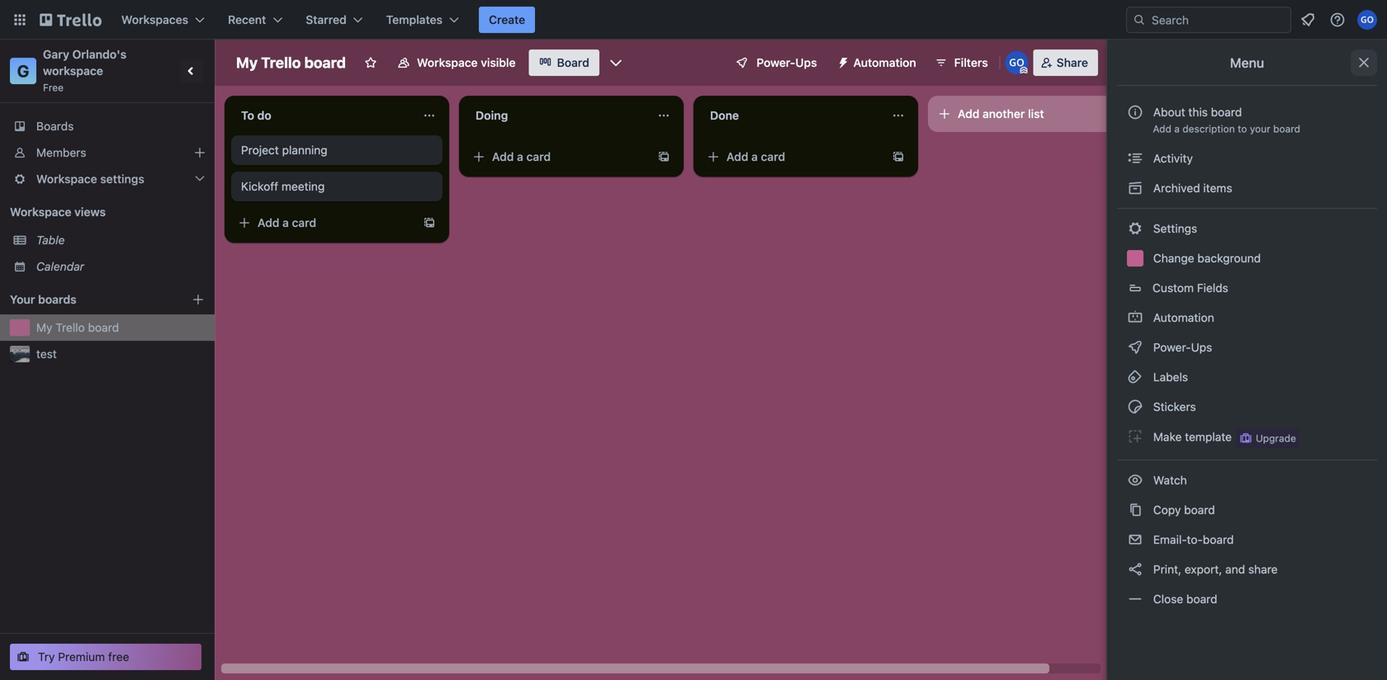 Task type: describe. For each thing, give the bounding box(es) containing it.
sm image for power-ups
[[1128, 339, 1144, 356]]

sm image for make template
[[1128, 429, 1144, 445]]

workspace settings
[[36, 172, 144, 186]]

sm image for archived items
[[1128, 180, 1144, 197]]

Board name text field
[[228, 50, 354, 76]]

test
[[36, 347, 57, 361]]

back to home image
[[40, 7, 102, 33]]

stickers link
[[1118, 394, 1378, 420]]

meeting
[[282, 180, 325, 193]]

customize views image
[[608, 55, 624, 71]]

upgrade button
[[1237, 429, 1300, 449]]

power-ups button
[[724, 50, 827, 76]]

list
[[1028, 107, 1045, 121]]

and
[[1226, 563, 1246, 577]]

activity
[[1151, 152, 1193, 165]]

0 notifications image
[[1299, 10, 1318, 30]]

sm image for print, export, and share
[[1128, 562, 1144, 578]]

workspace views
[[10, 205, 106, 219]]

power-ups inside button
[[757, 56, 817, 69]]

to
[[241, 109, 254, 122]]

templates button
[[376, 7, 469, 33]]

labels
[[1151, 370, 1189, 384]]

1 vertical spatial power-ups
[[1151, 341, 1216, 354]]

sm image for copy board
[[1128, 502, 1144, 519]]

my trello board link
[[36, 320, 205, 336]]

sm image for stickers
[[1128, 399, 1144, 415]]

workspace settings button
[[0, 166, 215, 192]]

add another list button
[[928, 96, 1153, 132]]

activity link
[[1118, 145, 1378, 172]]

add inside button
[[958, 107, 980, 121]]

boards link
[[0, 113, 215, 140]]

gary
[[43, 47, 69, 61]]

boards
[[36, 119, 74, 133]]

board up "to-"
[[1185, 503, 1216, 517]]

automation link
[[1118, 305, 1378, 331]]

members
[[36, 146, 86, 159]]

create from template… image for doing
[[658, 150, 671, 164]]

board up to
[[1212, 105, 1243, 119]]

0 horizontal spatial create from template… image
[[423, 216, 436, 230]]

add down doing at top left
[[492, 150, 514, 164]]

ups inside button
[[796, 56, 817, 69]]

planning
[[282, 143, 328, 157]]

share button
[[1034, 50, 1099, 76]]

copy board
[[1151, 503, 1216, 517]]

try premium free
[[38, 650, 129, 664]]

workspace for workspace views
[[10, 205, 71, 219]]

template
[[1186, 431, 1232, 444]]

0 horizontal spatial add a card
[[258, 216, 316, 230]]

free
[[43, 82, 64, 93]]

star or unstar board image
[[364, 56, 377, 69]]

change background link
[[1118, 245, 1378, 272]]

about this board add a description to your board
[[1153, 105, 1301, 135]]

starred
[[306, 13, 347, 26]]

calendar link
[[36, 259, 205, 275]]

try premium free button
[[10, 644, 202, 671]]

workspace for workspace settings
[[36, 172, 97, 186]]

workspaces
[[121, 13, 188, 26]]

create
[[489, 13, 525, 26]]

views
[[74, 205, 106, 219]]

print,
[[1154, 563, 1182, 577]]

share
[[1057, 56, 1089, 69]]

doing
[[476, 109, 508, 122]]

my trello board inside board name text box
[[236, 54, 346, 71]]

custom
[[1153, 281, 1194, 295]]

create button
[[479, 7, 535, 33]]

workspace for workspace visible
[[417, 56, 478, 69]]

gary orlando's workspace link
[[43, 47, 130, 78]]

description
[[1183, 123, 1236, 135]]

Done text field
[[700, 102, 882, 129]]

a for add a card button to the left
[[283, 216, 289, 230]]

project planning
[[241, 143, 328, 157]]

sm image for close board
[[1128, 591, 1144, 608]]

g
[[17, 61, 29, 81]]

filters button
[[930, 50, 993, 76]]

automation inside button
[[854, 56, 917, 69]]

automation button
[[831, 50, 927, 76]]

about
[[1154, 105, 1186, 119]]

board inside text box
[[304, 54, 346, 71]]

add board image
[[192, 293, 205, 306]]

board down export,
[[1187, 593, 1218, 606]]

a for doing's add a card button
[[517, 150, 524, 164]]

watch link
[[1118, 468, 1378, 494]]

this member is an admin of this board. image
[[1021, 67, 1028, 74]]

print, export, and share
[[1151, 563, 1278, 577]]

1 vertical spatial power-
[[1154, 341, 1192, 354]]

do
[[257, 109, 272, 122]]

fields
[[1198, 281, 1229, 295]]

0 vertical spatial gary orlando (garyorlando) image
[[1358, 10, 1378, 30]]

upgrade
[[1256, 433, 1297, 444]]

your
[[10, 293, 35, 306]]

my inside board name text box
[[236, 54, 258, 71]]

trello inside "link"
[[56, 321, 85, 335]]

to-
[[1187, 533, 1203, 547]]

add down kickoff
[[258, 216, 280, 230]]

to
[[1238, 123, 1248, 135]]

recent
[[228, 13, 266, 26]]

kickoff meeting
[[241, 180, 325, 193]]

make
[[1154, 431, 1182, 444]]

custom fields button
[[1118, 275, 1378, 302]]

a for done's add a card button
[[752, 150, 758, 164]]



Task type: locate. For each thing, give the bounding box(es) containing it.
custom fields
[[1153, 281, 1229, 295]]

sm image inside email-to-board link
[[1128, 532, 1144, 548]]

my down recent
[[236, 54, 258, 71]]

email-
[[1154, 533, 1187, 547]]

sm image inside close board link
[[1128, 591, 1144, 608]]

my trello board inside "link"
[[36, 321, 119, 335]]

workspace
[[43, 64, 103, 78]]

sm image inside automation button
[[831, 50, 854, 73]]

add another list
[[958, 107, 1045, 121]]

0 vertical spatial my
[[236, 54, 258, 71]]

workspace navigation collapse icon image
[[180, 59, 203, 83]]

0 vertical spatial automation
[[854, 56, 917, 69]]

ups
[[796, 56, 817, 69], [1192, 341, 1213, 354]]

workspace inside 'popup button'
[[36, 172, 97, 186]]

Search field
[[1147, 7, 1291, 32]]

2 sm image from the top
[[1128, 180, 1144, 197]]

1 horizontal spatial ups
[[1192, 341, 1213, 354]]

board inside "link"
[[88, 321, 119, 335]]

add
[[958, 107, 980, 121], [1153, 123, 1172, 135], [492, 150, 514, 164], [727, 150, 749, 164], [258, 216, 280, 230]]

sm image
[[1128, 150, 1144, 167], [1128, 180, 1144, 197], [1128, 310, 1144, 326], [1128, 472, 1144, 489], [1128, 532, 1144, 548], [1128, 562, 1144, 578], [1128, 591, 1144, 608]]

sm image inside copy board link
[[1128, 502, 1144, 519]]

a inside about this board add a description to your board
[[1175, 123, 1180, 135]]

labels link
[[1118, 364, 1378, 391]]

change background
[[1151, 252, 1261, 265]]

kickoff meeting link
[[241, 178, 433, 195]]

workspace up table
[[10, 205, 71, 219]]

1 horizontal spatial trello
[[261, 54, 301, 71]]

sm image inside the power-ups link
[[1128, 339, 1144, 356]]

gary orlando's workspace free
[[43, 47, 130, 93]]

sm image for labels
[[1128, 369, 1144, 386]]

board
[[557, 56, 590, 69]]

0 vertical spatial my trello board
[[236, 54, 346, 71]]

sm image inside archived items link
[[1128, 180, 1144, 197]]

settings link
[[1118, 216, 1378, 242]]

to do
[[241, 109, 272, 122]]

1 vertical spatial workspace
[[36, 172, 97, 186]]

my
[[236, 54, 258, 71], [36, 321, 52, 335]]

To do text field
[[231, 102, 413, 129]]

1 horizontal spatial add a card button
[[466, 144, 651, 170]]

0 horizontal spatial automation
[[854, 56, 917, 69]]

automation left filters button
[[854, 56, 917, 69]]

board up test link
[[88, 321, 119, 335]]

power- up 'done' text box
[[757, 56, 796, 69]]

trello down recent dropdown button
[[261, 54, 301, 71]]

ups down automation link
[[1192, 341, 1213, 354]]

1 vertical spatial my trello board
[[36, 321, 119, 335]]

0 horizontal spatial card
[[292, 216, 316, 230]]

close
[[1154, 593, 1184, 606]]

primary element
[[0, 0, 1388, 40]]

a down 'kickoff meeting' on the left top of page
[[283, 216, 289, 230]]

add left "another"
[[958, 107, 980, 121]]

project
[[241, 143, 279, 157]]

project planning link
[[241, 142, 433, 159]]

add a card button down doing text field
[[466, 144, 651, 170]]

background
[[1198, 252, 1261, 265]]

visible
[[481, 56, 516, 69]]

0 horizontal spatial power-
[[757, 56, 796, 69]]

card down doing text field
[[527, 150, 551, 164]]

power-ups
[[757, 56, 817, 69], [1151, 341, 1216, 354]]

archived
[[1154, 181, 1201, 195]]

copy board link
[[1118, 497, 1378, 524]]

gary orlando (garyorlando) image right open information menu image at the top of page
[[1358, 10, 1378, 30]]

gary orlando (garyorlando) image right the filters
[[1006, 51, 1029, 74]]

sm image inside automation link
[[1128, 310, 1144, 326]]

ups up 'done' text box
[[796, 56, 817, 69]]

add a card down doing at top left
[[492, 150, 551, 164]]

board up print, export, and share
[[1203, 533, 1234, 547]]

1 vertical spatial ups
[[1192, 341, 1213, 354]]

table link
[[36, 232, 205, 249]]

boards
[[38, 293, 77, 306]]

make template
[[1151, 431, 1232, 444]]

power-ups up 'done' text box
[[757, 56, 817, 69]]

another
[[983, 107, 1025, 121]]

power-ups up labels
[[1151, 341, 1216, 354]]

menu
[[1231, 55, 1265, 71]]

my trello board
[[236, 54, 346, 71], [36, 321, 119, 335]]

2 horizontal spatial card
[[761, 150, 786, 164]]

card for doing
[[527, 150, 551, 164]]

a down the about
[[1175, 123, 1180, 135]]

create from template… image for done
[[892, 150, 905, 164]]

add a card down 'kickoff meeting' on the left top of page
[[258, 216, 316, 230]]

workspace visible
[[417, 56, 516, 69]]

settings
[[1151, 222, 1198, 235]]

change
[[1154, 252, 1195, 265]]

0 horizontal spatial my trello board
[[36, 321, 119, 335]]

sm image inside settings link
[[1128, 221, 1144, 237]]

0 horizontal spatial power-ups
[[757, 56, 817, 69]]

close board
[[1151, 593, 1218, 606]]

your boards with 2 items element
[[10, 290, 167, 310]]

email-to-board link
[[1118, 527, 1378, 553]]

4 sm image from the top
[[1128, 472, 1144, 489]]

search image
[[1133, 13, 1147, 26]]

workspace
[[417, 56, 478, 69], [36, 172, 97, 186], [10, 205, 71, 219]]

power- inside "power-ups" button
[[757, 56, 796, 69]]

1 sm image from the top
[[1128, 150, 1144, 167]]

automation down custom fields on the top
[[1151, 311, 1215, 325]]

1 horizontal spatial power-
[[1154, 341, 1192, 354]]

board right your at the top right of page
[[1274, 123, 1301, 135]]

add a card button for doing
[[466, 144, 651, 170]]

1 vertical spatial my
[[36, 321, 52, 335]]

sm image for email-to-board
[[1128, 532, 1144, 548]]

1 horizontal spatial add a card
[[492, 150, 551, 164]]

card down 'done' text box
[[761, 150, 786, 164]]

Doing text field
[[466, 102, 648, 129]]

power-ups link
[[1118, 335, 1378, 361]]

free
[[108, 650, 129, 664]]

1 horizontal spatial my
[[236, 54, 258, 71]]

kickoff
[[241, 180, 278, 193]]

calendar
[[36, 260, 84, 273]]

archived items link
[[1118, 175, 1378, 202]]

board down starred
[[304, 54, 346, 71]]

card
[[527, 150, 551, 164], [761, 150, 786, 164], [292, 216, 316, 230]]

my inside "link"
[[36, 321, 52, 335]]

0 horizontal spatial ups
[[796, 56, 817, 69]]

recent button
[[218, 7, 293, 33]]

0 vertical spatial workspace
[[417, 56, 478, 69]]

trello down boards
[[56, 321, 85, 335]]

sm image inside stickers link
[[1128, 399, 1144, 415]]

1 vertical spatial automation
[[1151, 311, 1215, 325]]

1 horizontal spatial power-ups
[[1151, 341, 1216, 354]]

table
[[36, 233, 65, 247]]

1 horizontal spatial create from template… image
[[658, 150, 671, 164]]

trello inside board name text box
[[261, 54, 301, 71]]

automation
[[854, 56, 917, 69], [1151, 311, 1215, 325]]

sm image inside watch link
[[1128, 472, 1144, 489]]

3 sm image from the top
[[1128, 310, 1144, 326]]

0 vertical spatial power-
[[757, 56, 796, 69]]

sm image inside the print, export, and share link
[[1128, 562, 1144, 578]]

0 horizontal spatial my
[[36, 321, 52, 335]]

board link
[[529, 50, 600, 76]]

a down 'done' text box
[[752, 150, 758, 164]]

add inside about this board add a description to your board
[[1153, 123, 1172, 135]]

card for done
[[761, 150, 786, 164]]

add a card down done
[[727, 150, 786, 164]]

a down doing text field
[[517, 150, 524, 164]]

workspaces button
[[112, 7, 215, 33]]

2 horizontal spatial add a card
[[727, 150, 786, 164]]

0 vertical spatial trello
[[261, 54, 301, 71]]

test link
[[36, 346, 205, 363]]

add a card for done
[[727, 150, 786, 164]]

add a card for doing
[[492, 150, 551, 164]]

0 vertical spatial power-ups
[[757, 56, 817, 69]]

this
[[1189, 105, 1208, 119]]

board
[[304, 54, 346, 71], [1212, 105, 1243, 119], [1274, 123, 1301, 135], [88, 321, 119, 335], [1185, 503, 1216, 517], [1203, 533, 1234, 547], [1187, 593, 1218, 606]]

sm image inside labels link
[[1128, 369, 1144, 386]]

my up test
[[36, 321, 52, 335]]

1 horizontal spatial automation
[[1151, 311, 1215, 325]]

add a card button for done
[[700, 144, 886, 170]]

your
[[1250, 123, 1271, 135]]

0 horizontal spatial trello
[[56, 321, 85, 335]]

workspace down members
[[36, 172, 97, 186]]

sm image for automation
[[1128, 310, 1144, 326]]

share
[[1249, 563, 1278, 577]]

stickers
[[1151, 400, 1197, 414]]

filters
[[955, 56, 989, 69]]

0 horizontal spatial add a card button
[[231, 210, 416, 236]]

settings
[[100, 172, 144, 186]]

workspace inside button
[[417, 56, 478, 69]]

open information menu image
[[1330, 12, 1346, 28]]

1 horizontal spatial my trello board
[[236, 54, 346, 71]]

2 horizontal spatial create from template… image
[[892, 150, 905, 164]]

a
[[1175, 123, 1180, 135], [517, 150, 524, 164], [752, 150, 758, 164], [283, 216, 289, 230]]

watch
[[1151, 474, 1191, 487]]

close board link
[[1118, 586, 1378, 613]]

sm image
[[831, 50, 854, 73], [1128, 221, 1144, 237], [1128, 339, 1144, 356], [1128, 369, 1144, 386], [1128, 399, 1144, 415], [1128, 429, 1144, 445], [1128, 502, 1144, 519]]

my trello board down your boards with 2 items element
[[36, 321, 119, 335]]

power-
[[757, 56, 796, 69], [1154, 341, 1192, 354]]

create from template… image
[[658, 150, 671, 164], [892, 150, 905, 164], [423, 216, 436, 230]]

premium
[[58, 650, 105, 664]]

6 sm image from the top
[[1128, 562, 1144, 578]]

members link
[[0, 140, 215, 166]]

try
[[38, 650, 55, 664]]

1 horizontal spatial card
[[527, 150, 551, 164]]

templates
[[386, 13, 443, 26]]

my trello board down starred
[[236, 54, 346, 71]]

card down meeting at the left top
[[292, 216, 316, 230]]

5 sm image from the top
[[1128, 532, 1144, 548]]

archived items
[[1151, 181, 1233, 195]]

orlando's
[[72, 47, 127, 61]]

g link
[[10, 58, 36, 84]]

2 vertical spatial workspace
[[10, 205, 71, 219]]

1 vertical spatial trello
[[56, 321, 85, 335]]

workspace down templates dropdown button
[[417, 56, 478, 69]]

sm image for settings
[[1128, 221, 1144, 237]]

1 vertical spatial gary orlando (garyorlando) image
[[1006, 51, 1029, 74]]

add down the about
[[1153, 123, 1172, 135]]

email-to-board
[[1151, 533, 1234, 547]]

add a card button down 'done' text box
[[700, 144, 886, 170]]

sm image for activity
[[1128, 150, 1144, 167]]

2 horizontal spatial add a card button
[[700, 144, 886, 170]]

power- up labels
[[1154, 341, 1192, 354]]

0 horizontal spatial gary orlando (garyorlando) image
[[1006, 51, 1029, 74]]

sm image for watch
[[1128, 472, 1144, 489]]

starred button
[[296, 7, 373, 33]]

1 horizontal spatial gary orlando (garyorlando) image
[[1358, 10, 1378, 30]]

7 sm image from the top
[[1128, 591, 1144, 608]]

copy
[[1154, 503, 1182, 517]]

add a card button down 'kickoff meeting' link
[[231, 210, 416, 236]]

0 vertical spatial ups
[[796, 56, 817, 69]]

export,
[[1185, 563, 1223, 577]]

sm image inside activity link
[[1128, 150, 1144, 167]]

add down done
[[727, 150, 749, 164]]

gary orlando (garyorlando) image
[[1358, 10, 1378, 30], [1006, 51, 1029, 74]]



Task type: vqa. For each thing, say whether or not it's contained in the screenshot.
ANOTHER
yes



